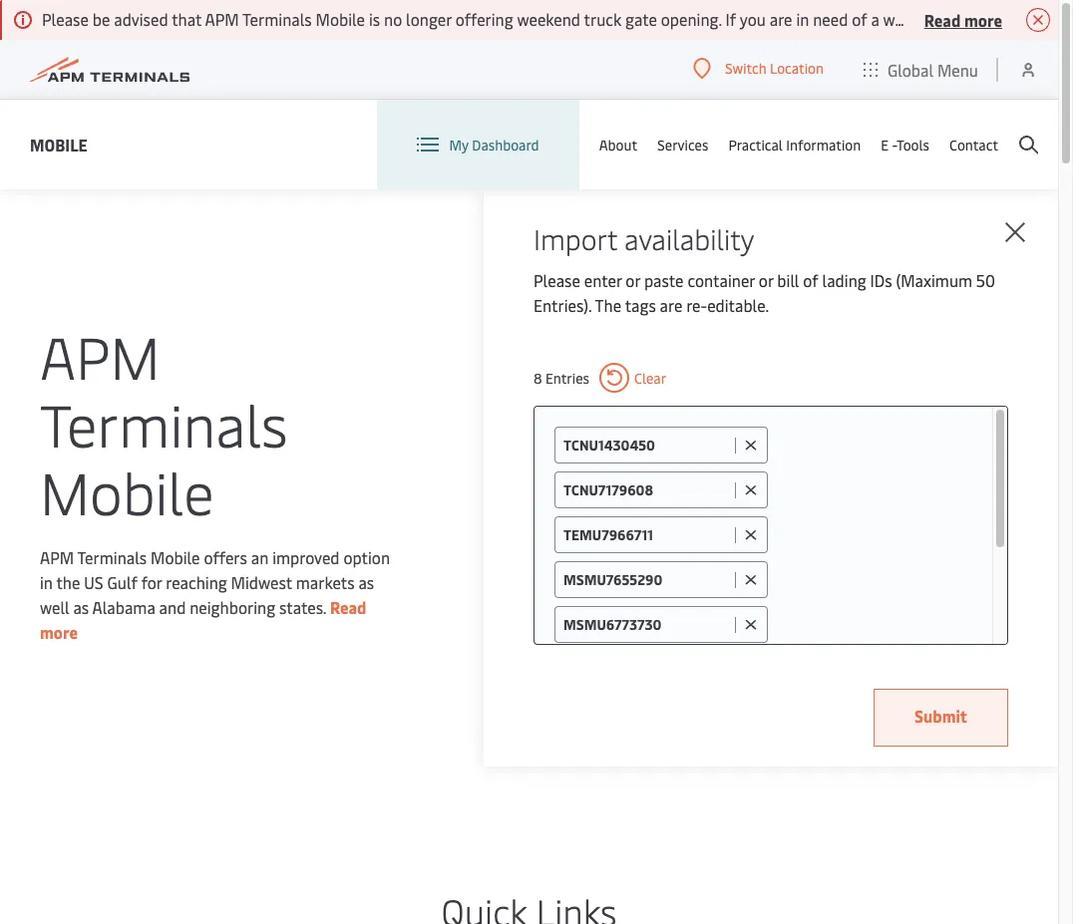 Task type: vqa. For each thing, say whether or not it's contained in the screenshot.
Read
yes



Task type: describe. For each thing, give the bounding box(es) containing it.
improved
[[272, 546, 340, 568]]

please be advised that apm terminals mobile is no longer offering weekend truck gate opening. if you are in need of a weekend gate going forwar
[[42, 8, 1073, 30]]

are inside the please enter or paste container or bill of lading ids (maximum 50 entries). the tags are re-editable.
[[660, 294, 683, 316]]

option
[[344, 546, 390, 568]]

e -tools
[[881, 135, 930, 154]]

switch location button
[[693, 58, 824, 80]]

global menu
[[888, 58, 979, 80]]

8 entries
[[534, 369, 590, 388]]

menu
[[938, 58, 979, 80]]

switch location
[[725, 59, 824, 78]]

practical information button
[[729, 100, 861, 190]]

read for read more link
[[330, 596, 367, 618]]

that
[[172, 8, 202, 30]]

you
[[740, 8, 766, 30]]

entries
[[546, 369, 590, 388]]

a
[[871, 8, 880, 30]]

1 vertical spatial as
[[73, 596, 89, 618]]

more for read more link
[[40, 621, 78, 643]]

mobile inside apm terminals mobile
[[40, 451, 214, 530]]

tags
[[625, 294, 656, 316]]

about
[[599, 135, 637, 154]]

apm for apm terminals mobile offers an improved option in the us gulf for reaching midwest markets as well as alabama and neighboring states.
[[40, 546, 74, 568]]

alabama
[[92, 596, 155, 618]]

advised
[[114, 8, 168, 30]]

clear button
[[599, 363, 666, 393]]

my dashboard button
[[417, 100, 539, 190]]

services button
[[657, 100, 709, 190]]

please for please be advised that apm terminals mobile is no longer offering weekend truck gate opening. if you are in need of a weekend gate going forwar
[[42, 8, 89, 30]]

the
[[595, 294, 622, 316]]

0 vertical spatial of
[[852, 8, 867, 30]]

0 vertical spatial terminals
[[242, 8, 312, 30]]

2 weekend from the left
[[883, 8, 947, 30]]

1 or from the left
[[626, 269, 640, 291]]

import availability
[[534, 219, 755, 257]]

read more for read more button
[[924, 8, 1002, 30]]

paste
[[644, 269, 684, 291]]

about button
[[599, 100, 637, 190]]

close alert image
[[1026, 8, 1050, 32]]

neighboring
[[190, 596, 275, 618]]

apm for apm terminals mobile
[[40, 316, 160, 395]]

practical information
[[729, 135, 861, 154]]

states.
[[279, 596, 326, 618]]

1 entered id text field from the top
[[564, 481, 730, 500]]

2 gate from the left
[[951, 8, 982, 30]]

mobile secondary image
[[37, 533, 387, 832]]

in inside apm terminals mobile offers an improved option in the us gulf for reaching midwest markets as well as alabama and neighboring states.
[[40, 571, 53, 593]]

is
[[369, 8, 380, 30]]

e -tools button
[[881, 100, 930, 190]]

midwest
[[231, 571, 292, 593]]

1 horizontal spatial in
[[796, 8, 809, 30]]

global
[[888, 58, 934, 80]]

us
[[84, 571, 103, 593]]

editable.
[[707, 294, 769, 316]]

2 entered id text field from the top
[[564, 526, 730, 545]]

more for read more button
[[964, 8, 1002, 30]]

read more for read more link
[[40, 596, 367, 643]]

2 entered id text field from the top
[[564, 571, 730, 590]]

container
[[688, 269, 755, 291]]

read more button
[[924, 7, 1002, 32]]

lading
[[823, 269, 866, 291]]

mobile link
[[30, 132, 88, 157]]

apm terminals mobile
[[40, 316, 288, 530]]

no
[[384, 8, 402, 30]]

services
[[657, 135, 709, 154]]

tools
[[897, 135, 930, 154]]



Task type: locate. For each thing, give the bounding box(es) containing it.
mobile inside apm terminals mobile offers an improved option in the us gulf for reaching midwest markets as well as alabama and neighboring states.
[[151, 546, 200, 568]]

mobile
[[316, 8, 365, 30], [30, 133, 88, 155], [40, 451, 214, 530], [151, 546, 200, 568]]

an
[[251, 546, 269, 568]]

1 entered id text field from the top
[[564, 436, 730, 455]]

Entered ID text field
[[564, 481, 730, 500], [564, 526, 730, 545], [564, 615, 730, 634]]

1 vertical spatial entered id text field
[[564, 571, 730, 590]]

0 horizontal spatial gate
[[626, 8, 657, 30]]

0 horizontal spatial as
[[73, 596, 89, 618]]

0 vertical spatial as
[[359, 571, 374, 593]]

import
[[534, 219, 617, 257]]

8
[[534, 369, 542, 388]]

global menu button
[[844, 39, 998, 99]]

50
[[976, 269, 996, 291]]

1 horizontal spatial or
[[759, 269, 774, 291]]

please up entries).
[[534, 269, 580, 291]]

1 horizontal spatial gate
[[951, 8, 982, 30]]

0 horizontal spatial are
[[660, 294, 683, 316]]

or left bill
[[759, 269, 774, 291]]

read more up menu
[[924, 8, 1002, 30]]

contact
[[950, 135, 998, 154]]

0 horizontal spatial read more
[[40, 596, 367, 643]]

0 vertical spatial entered id text field
[[564, 436, 730, 455]]

of left a
[[852, 8, 867, 30]]

1 vertical spatial of
[[803, 269, 819, 291]]

and
[[159, 596, 186, 618]]

1 vertical spatial read more
[[40, 596, 367, 643]]

e
[[881, 135, 889, 154]]

read down markets in the bottom of the page
[[330, 596, 367, 618]]

terminals for apm terminals mobile offers an improved option in the us gulf for reaching midwest markets as well as alabama and neighboring states.
[[77, 546, 147, 568]]

more inside read more button
[[964, 8, 1002, 30]]

read inside read more link
[[330, 596, 367, 618]]

or up the tags
[[626, 269, 640, 291]]

1 horizontal spatial read more
[[924, 8, 1002, 30]]

are right the "you"
[[770, 8, 793, 30]]

1 vertical spatial entered id text field
[[564, 526, 730, 545]]

please enter or paste container or bill of lading ids (maximum 50 entries). the tags are re-editable.
[[534, 269, 996, 316]]

1 weekend from the left
[[517, 8, 580, 30]]

in
[[796, 8, 809, 30], [40, 571, 53, 593]]

reaching
[[166, 571, 227, 593]]

gulf
[[107, 571, 137, 593]]

read for read more button
[[924, 8, 961, 30]]

1 vertical spatial apm
[[40, 316, 160, 395]]

1 horizontal spatial as
[[359, 571, 374, 593]]

1 vertical spatial read
[[330, 596, 367, 618]]

0 vertical spatial entered id text field
[[564, 481, 730, 500]]

more left close alert image
[[964, 8, 1002, 30]]

-
[[892, 135, 897, 154]]

if
[[726, 8, 736, 30]]

entries).
[[534, 294, 592, 316]]

1 vertical spatial in
[[40, 571, 53, 593]]

need
[[813, 8, 848, 30]]

0 vertical spatial in
[[796, 8, 809, 30]]

0 horizontal spatial please
[[42, 8, 89, 30]]

apm inside apm terminals mobile
[[40, 316, 160, 395]]

more inside read more link
[[40, 621, 78, 643]]

1 vertical spatial terminals
[[40, 384, 288, 462]]

submit
[[915, 705, 968, 727]]

gate right truck in the right of the page
[[626, 8, 657, 30]]

for
[[141, 571, 162, 593]]

in left the
[[40, 571, 53, 593]]

terminals
[[242, 8, 312, 30], [40, 384, 288, 462], [77, 546, 147, 568]]

1 vertical spatial please
[[534, 269, 580, 291]]

1 horizontal spatial more
[[964, 8, 1002, 30]]

of right bill
[[803, 269, 819, 291]]

well
[[40, 596, 69, 618]]

truck
[[584, 8, 622, 30]]

0 horizontal spatial weekend
[[517, 8, 580, 30]]

weekend
[[517, 8, 580, 30], [883, 8, 947, 30]]

1 horizontal spatial of
[[852, 8, 867, 30]]

2 vertical spatial entered id text field
[[564, 615, 730, 634]]

weekend left truck in the right of the page
[[517, 8, 580, 30]]

information
[[786, 135, 861, 154]]

enter
[[584, 269, 622, 291]]

1 vertical spatial more
[[40, 621, 78, 643]]

more down well
[[40, 621, 78, 643]]

0 vertical spatial please
[[42, 8, 89, 30]]

be
[[93, 8, 110, 30]]

contact button
[[950, 100, 998, 190]]

apm
[[205, 8, 239, 30], [40, 316, 160, 395], [40, 546, 74, 568]]

are
[[770, 8, 793, 30], [660, 294, 683, 316]]

1 horizontal spatial please
[[534, 269, 580, 291]]

offers
[[204, 546, 247, 568]]

0 vertical spatial apm
[[205, 8, 239, 30]]

1 horizontal spatial read
[[924, 8, 961, 30]]

read
[[924, 8, 961, 30], [330, 596, 367, 618]]

bill
[[777, 269, 799, 291]]

read more
[[924, 8, 1002, 30], [40, 596, 367, 643]]

my dashboard
[[449, 135, 539, 154]]

terminals inside apm terminals mobile offers an improved option in the us gulf for reaching midwest markets as well as alabama and neighboring states.
[[77, 546, 147, 568]]

gate
[[626, 8, 657, 30], [951, 8, 982, 30]]

availability
[[624, 219, 755, 257]]

as
[[359, 571, 374, 593], [73, 596, 89, 618]]

offering
[[455, 8, 513, 30]]

0 vertical spatial read
[[924, 8, 961, 30]]

switch
[[725, 59, 767, 78]]

2 vertical spatial apm
[[40, 546, 74, 568]]

my
[[449, 135, 469, 154]]

gate left going
[[951, 8, 982, 30]]

forwar
[[1030, 8, 1073, 30]]

markets
[[296, 571, 355, 593]]

read more link
[[40, 596, 367, 643]]

1 vertical spatial are
[[660, 294, 683, 316]]

in left need
[[796, 8, 809, 30]]

of
[[852, 8, 867, 30], [803, 269, 819, 291]]

3 entered id text field from the top
[[564, 615, 730, 634]]

dashboard
[[472, 135, 539, 154]]

0 vertical spatial are
[[770, 8, 793, 30]]

of inside the please enter or paste container or bill of lading ids (maximum 50 entries). the tags are re-editable.
[[803, 269, 819, 291]]

0 horizontal spatial or
[[626, 269, 640, 291]]

0 horizontal spatial read
[[330, 596, 367, 618]]

1 gate from the left
[[626, 8, 657, 30]]

the
[[56, 571, 80, 593]]

are left 're-'
[[660, 294, 683, 316]]

read up the global menu
[[924, 8, 961, 30]]

opening.
[[661, 8, 722, 30]]

1 horizontal spatial weekend
[[883, 8, 947, 30]]

practical
[[729, 135, 783, 154]]

Entered ID text field
[[564, 436, 730, 455], [564, 571, 730, 590]]

ids
[[870, 269, 892, 291]]

read inside read more button
[[924, 8, 961, 30]]

as right well
[[73, 596, 89, 618]]

please inside the please enter or paste container or bill of lading ids (maximum 50 entries). the tags are re-editable.
[[534, 269, 580, 291]]

apm terminals mobile offers an improved option in the us gulf for reaching midwest markets as well as alabama and neighboring states.
[[40, 546, 390, 618]]

0 horizontal spatial of
[[803, 269, 819, 291]]

1 horizontal spatial are
[[770, 8, 793, 30]]

please
[[42, 8, 89, 30], [534, 269, 580, 291]]

read more down the reaching
[[40, 596, 367, 643]]

longer
[[406, 8, 452, 30]]

clear
[[634, 369, 666, 388]]

weekend right a
[[883, 8, 947, 30]]

0 horizontal spatial more
[[40, 621, 78, 643]]

2 or from the left
[[759, 269, 774, 291]]

terminals for apm terminals mobile
[[40, 384, 288, 462]]

please left be on the left
[[42, 8, 89, 30]]

or
[[626, 269, 640, 291], [759, 269, 774, 291]]

as down option
[[359, 571, 374, 593]]

going
[[986, 8, 1026, 30]]

re-
[[687, 294, 707, 316]]

submit button
[[874, 689, 1008, 747]]

0 vertical spatial read more
[[924, 8, 1002, 30]]

0 horizontal spatial in
[[40, 571, 53, 593]]

more
[[964, 8, 1002, 30], [40, 621, 78, 643]]

0 vertical spatial more
[[964, 8, 1002, 30]]

2 vertical spatial terminals
[[77, 546, 147, 568]]

please for please enter or paste container or bill of lading ids (maximum 50 entries). the tags are re-editable.
[[534, 269, 580, 291]]

(maximum
[[896, 269, 973, 291]]

apm inside apm terminals mobile offers an improved option in the us gulf for reaching midwest markets as well as alabama and neighboring states.
[[40, 546, 74, 568]]

location
[[770, 59, 824, 78]]



